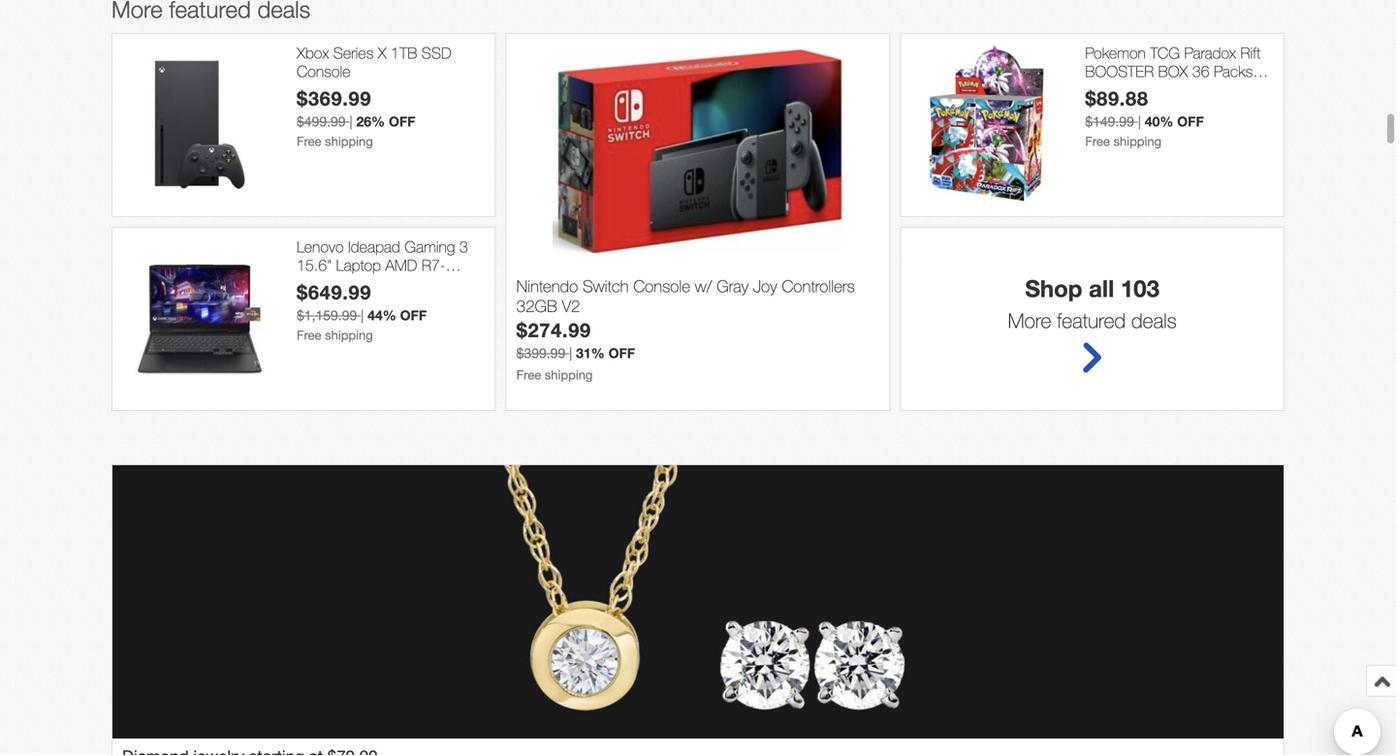 Task type: locate. For each thing, give the bounding box(es) containing it.
shipping down "$1,159.99"
[[325, 328, 373, 343]]

ssd down 7735hs
[[297, 293, 327, 312]]

series
[[333, 44, 374, 62]]

$649.99 $1,159.99 | 44% off free shipping
[[297, 281, 427, 343]]

lenovo ideapad gaming 3 15.6" laptop amd r7- 7735hs 16gb ram 512gb ssd rtx 4050 link
[[297, 238, 486, 312]]

1 vertical spatial console
[[634, 276, 691, 296]]

0 vertical spatial ssd
[[422, 44, 452, 62]]

off right 26% at left
[[389, 113, 416, 129]]

off inside xbox series x 1tb ssd console $369.99 $499.99 | 26% off free shipping
[[389, 113, 416, 129]]

off inside the nintendo switch console w/ gray joy controllers 32gb v2 $274.99 $399.99 | 31% off free shipping
[[609, 345, 635, 361]]

tcg
[[1151, 44, 1181, 62]]

joy
[[754, 276, 778, 296]]

free down $149.99
[[1086, 134, 1110, 149]]

console
[[297, 62, 351, 81], [634, 276, 691, 296]]

ram
[[399, 275, 430, 293]]

ssd
[[422, 44, 452, 62], [297, 293, 327, 312]]

console down xbox at the left top of page
[[297, 62, 351, 81]]

| inside $649.99 $1,159.99 | 44% off free shipping
[[361, 307, 364, 323]]

ssd right '1tb'
[[422, 44, 452, 62]]

|
[[350, 113, 353, 129], [1139, 113, 1142, 129], [361, 307, 364, 323], [570, 345, 573, 361]]

x
[[378, 44, 387, 62]]

1 horizontal spatial console
[[634, 276, 691, 296]]

off down ram
[[400, 307, 427, 323]]

console inside xbox series x 1tb ssd console $369.99 $499.99 | 26% off free shipping
[[297, 62, 351, 81]]

shipping down 31%
[[545, 367, 593, 382]]

0 vertical spatial console
[[297, 62, 351, 81]]

shipping
[[325, 134, 373, 149], [1114, 134, 1162, 149], [325, 328, 373, 343], [545, 367, 593, 382]]

r7-
[[422, 256, 446, 275]]

shipping down 40%
[[1114, 134, 1162, 149]]

v2
[[562, 296, 580, 316]]

| left 40%
[[1139, 113, 1142, 129]]

free inside $89.88 $149.99 | 40% off free shipping
[[1086, 134, 1110, 149]]

console left w/
[[634, 276, 691, 296]]

$399.99
[[517, 345, 566, 361]]

shop
[[1026, 274, 1083, 302]]

free down $399.99
[[517, 367, 541, 382]]

console inside the nintendo switch console w/ gray joy controllers 32gb v2 $274.99 $399.99 | 31% off free shipping
[[634, 276, 691, 296]]

more
[[1008, 308, 1052, 333]]

packs
[[1214, 62, 1254, 81]]

ssd inside xbox series x 1tb ssd console $369.99 $499.99 | 26% off free shipping
[[422, 44, 452, 62]]

lenovo ideapad gaming 3 15.6" laptop amd r7- 7735hs 16gb ram 512gb ssd rtx 4050
[[297, 238, 482, 312]]

$89.88 $149.99 | 40% off free shipping
[[1086, 87, 1204, 149]]

0 horizontal spatial console
[[297, 62, 351, 81]]

| left 44%
[[361, 307, 364, 323]]

$499.99
[[297, 113, 346, 129]]

36
[[1193, 62, 1210, 81]]

off right 31%
[[609, 345, 635, 361]]

free
[[297, 134, 322, 149], [1086, 134, 1110, 149], [297, 328, 322, 343], [517, 367, 541, 382]]

rift
[[1241, 44, 1261, 62]]

0 horizontal spatial ssd
[[297, 293, 327, 312]]

| left 31%
[[570, 345, 573, 361]]

off inside $89.88 $149.99 | 40% off free shipping
[[1178, 113, 1204, 129]]

laptop
[[336, 256, 381, 275]]

free down $499.99
[[297, 134, 322, 149]]

| inside the nintendo switch console w/ gray joy controllers 32gb v2 $274.99 $399.99 | 31% off free shipping
[[570, 345, 573, 361]]

40%
[[1145, 113, 1174, 129]]

sealed
[[1086, 81, 1131, 99]]

off right 40%
[[1178, 113, 1204, 129]]

shipping inside $89.88 $149.99 | 40% off free shipping
[[1114, 134, 1162, 149]]

off
[[389, 113, 416, 129], [1178, 113, 1204, 129], [400, 307, 427, 323], [609, 345, 635, 361]]

lenovo
[[297, 238, 344, 256]]

shipping down 26% at left
[[325, 134, 373, 149]]

free inside the nintendo switch console w/ gray joy controllers 32gb v2 $274.99 $399.99 | 31% off free shipping
[[517, 367, 541, 382]]

103
[[1121, 274, 1160, 302]]

31%
[[576, 345, 605, 361]]

1 horizontal spatial ssd
[[422, 44, 452, 62]]

$369.99
[[297, 87, 372, 110]]

box
[[1159, 62, 1188, 81]]

1 vertical spatial ssd
[[297, 293, 327, 312]]

$1,159.99
[[297, 307, 357, 323]]

controllers
[[782, 276, 855, 296]]

booster
[[1086, 62, 1154, 81]]

all
[[1089, 274, 1115, 302]]

free down "$1,159.99"
[[297, 328, 322, 343]]

| left 26% at left
[[350, 113, 353, 129]]

shipping inside the nintendo switch console w/ gray joy controllers 32gb v2 $274.99 $399.99 | 31% off free shipping
[[545, 367, 593, 382]]



Task type: describe. For each thing, give the bounding box(es) containing it.
ideapad
[[348, 238, 400, 256]]

xbox
[[297, 44, 329, 62]]

nintendo switch console w/ gray joy controllers 32gb v2 link
[[517, 276, 880, 318]]

26%
[[356, 113, 385, 129]]

rtx
[[331, 293, 357, 312]]

paradox
[[1185, 44, 1237, 62]]

$89.88
[[1086, 87, 1149, 110]]

7735hs
[[297, 275, 352, 293]]

off inside $649.99 $1,159.99 | 44% off free shipping
[[400, 307, 427, 323]]

w/
[[695, 276, 712, 296]]

pokemon
[[1086, 44, 1146, 62]]

free inside xbox series x 1tb ssd console $369.99 $499.99 | 26% off free shipping
[[297, 134, 322, 149]]

gaming
[[405, 238, 455, 256]]

nintendo switch console w/ gray joy controllers 32gb v2 $274.99 $399.99 | 31% off free shipping
[[517, 276, 855, 382]]

$149.99
[[1086, 113, 1135, 129]]

shop all 103 more featured deals
[[1008, 274, 1177, 333]]

32gb
[[517, 296, 558, 316]]

amd
[[385, 256, 418, 275]]

4050
[[362, 293, 396, 312]]

44%
[[368, 307, 396, 323]]

new
[[1135, 81, 1164, 99]]

16gb
[[356, 275, 394, 293]]

xbox series x 1tb ssd console $369.99 $499.99 | 26% off free shipping
[[297, 44, 452, 149]]

xbox series x 1tb ssd console link
[[297, 44, 486, 81]]

15.6"
[[297, 256, 332, 275]]

$649.99
[[297, 281, 372, 304]]

deals
[[1132, 308, 1177, 333]]

pokemon tcg paradox rift booster box 36 packs sealed new
[[1086, 44, 1261, 99]]

shipping inside $649.99 $1,159.99 | 44% off free shipping
[[325, 328, 373, 343]]

free inside $649.99 $1,159.99 | 44% off free shipping
[[297, 328, 322, 343]]

3
[[460, 238, 468, 256]]

shipping inside xbox series x 1tb ssd console $369.99 $499.99 | 26% off free shipping
[[325, 134, 373, 149]]

gray
[[717, 276, 749, 296]]

featured
[[1057, 308, 1126, 333]]

pokemon tcg paradox rift booster box 36 packs sealed new link
[[1086, 44, 1275, 99]]

| inside $89.88 $149.99 | 40% off free shipping
[[1139, 113, 1142, 129]]

$274.99
[[517, 318, 592, 342]]

nintendo
[[517, 276, 578, 296]]

512gb
[[435, 275, 482, 293]]

1tb
[[391, 44, 417, 62]]

switch
[[583, 276, 629, 296]]

| inside xbox series x 1tb ssd console $369.99 $499.99 | 26% off free shipping
[[350, 113, 353, 129]]

ssd inside lenovo ideapad gaming 3 15.6" laptop amd r7- 7735hs 16gb ram 512gb ssd rtx 4050
[[297, 293, 327, 312]]



Task type: vqa. For each thing, say whether or not it's contained in the screenshot.
4050
yes



